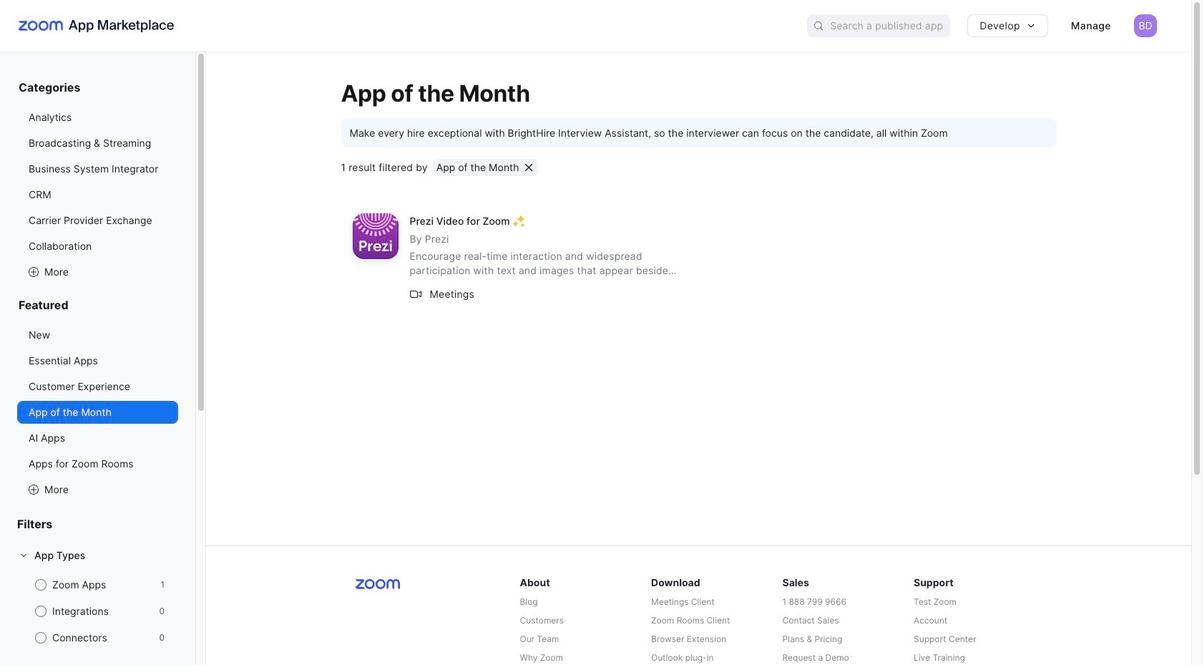 Task type: vqa. For each thing, say whether or not it's contained in the screenshot.
Search a published app ELEMENT at the top
yes



Task type: describe. For each thing, give the bounding box(es) containing it.
search a published app element
[[808, 14, 951, 37]]



Task type: locate. For each thing, give the bounding box(es) containing it.
Search text field
[[831, 15, 951, 36]]

banner
[[0, 0, 1192, 52]]

current user is barb dwyer element
[[1135, 14, 1158, 37]]



